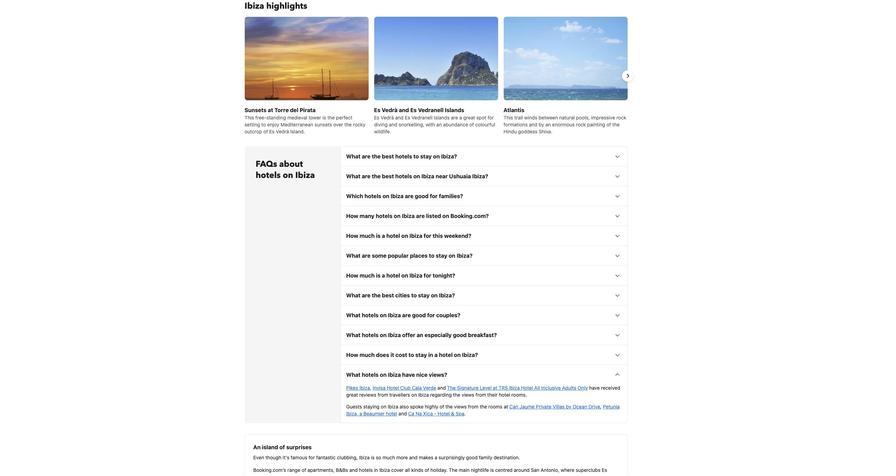 Task type: vqa. For each thing, say whether or not it's contained in the screenshot.
the inside have received great reviews from travellers on Ibiza regarding the views from their hotel rooms.
yes



Task type: locate. For each thing, give the bounding box(es) containing it.
is up sunsets
[[323, 115, 326, 120]]

of left colourful
[[470, 122, 474, 127]]

to right cities
[[411, 292, 417, 298]]

1 vertical spatial best
[[382, 173, 394, 179]]

ibiza inside which hotels on ibiza are good for families? dropdown button
[[391, 193, 404, 199]]

what inside dropdown button
[[346, 312, 361, 318]]

0 horizontal spatial hotel
[[387, 385, 399, 391]]

1 horizontal spatial an
[[437, 122, 442, 127]]

have left the nice
[[402, 372, 415, 378]]

0 vertical spatial by
[[539, 122, 544, 127]]

what for what are the best hotels to stay on ibiza?
[[346, 153, 361, 160]]

on up "near" on the top of page
[[433, 153, 440, 160]]

a right ibiza, on the bottom left
[[360, 411, 362, 417]]

to inside the sunsets at torre del pirata this free-standing medieval tower is the perfect setting to enjoy mediterranean sunsets over the rocky outcrop of es vedrà island.
[[262, 122, 266, 127]]

have inside have received great reviews from travellers on ibiza regarding the views from their hotel rooms.
[[590, 385, 600, 391]]

1 vertical spatial the
[[449, 467, 458, 473]]

the inside what are the best hotels on ibiza near ushuaia ibiza? dropdown button
[[372, 173, 381, 179]]

to right places
[[429, 252, 435, 259]]

for left the tonight?
[[424, 272, 432, 279]]

is left 'centred'
[[490, 467, 494, 473]]

3 what from the top
[[346, 252, 361, 259]]

0 horizontal spatial ,
[[370, 385, 372, 391]]

1 horizontal spatial rock
[[617, 115, 627, 120]]

what hotels on ibiza are good for couples? button
[[341, 305, 627, 325]]

an right with
[[437, 122, 442, 127]]

rock right impressive
[[617, 115, 627, 120]]

ibiza? right ushuaia on the top right of the page
[[472, 173, 488, 179]]

0 horizontal spatial at
[[268, 107, 273, 113]]

faqs
[[256, 158, 277, 170]]

the inside have received great reviews from travellers on ibiza regarding the views from their hotel rooms.
[[453, 392, 461, 398]]

enormous
[[552, 122, 575, 127]]

by inside atlantis this trail winds between natural pools, impressive rock formations and by an enormous rock painting of the hindu goddess shiva.
[[539, 122, 544, 127]]

hotel down popular
[[387, 272, 400, 279]]

invisa hotel club cala verde link
[[373, 385, 436, 391]]

1 vertical spatial islands
[[434, 115, 450, 120]]

stay right cost on the left of the page
[[416, 352, 427, 358]]

what hotels on ibiza offer an especially good breakfast? button
[[341, 325, 627, 345]]

at up their
[[493, 385, 498, 391]]

at
[[268, 107, 273, 113], [493, 385, 498, 391], [504, 404, 508, 410]]

1 this from the left
[[245, 115, 254, 120]]

to for what are some popular places to stay on ibiza?
[[429, 252, 435, 259]]

views inside have received great reviews from travellers on ibiza regarding the views from their hotel rooms.
[[462, 392, 474, 398]]

famous
[[291, 455, 307, 460]]

es
[[374, 107, 381, 113], [411, 107, 417, 113], [374, 115, 380, 120], [405, 115, 410, 120], [269, 129, 275, 134], [602, 467, 607, 473]]

listed
[[426, 213, 441, 219]]

outcrop
[[245, 129, 262, 134]]

hotel inside have received great reviews from travellers on ibiza regarding the views from their hotel rooms.
[[499, 392, 510, 398]]

for inside 'es vedrà and es vedranell islands es vedrà and es vedranell islands are a great spot for diving and snorkelling, with an abundance of colourful wildlife.'
[[488, 115, 494, 120]]

es vedrà and es vedranell islands image
[[374, 17, 498, 141]]

0 vertical spatial best
[[382, 153, 394, 160]]

painting
[[587, 122, 606, 127]]

is up some
[[376, 233, 381, 239]]

rock down pools,
[[576, 122, 586, 127]]

hotel left all
[[521, 385, 533, 391]]

at up standing on the left top
[[268, 107, 273, 113]]

an down between at the top of page
[[546, 122, 551, 127]]

after
[[322, 474, 333, 475]]

cala
[[412, 385, 422, 391]]

with
[[426, 122, 435, 127]]

what inside 'dropdown button'
[[346, 372, 361, 378]]

the inside what are the best cities to stay on ibiza? dropdown button
[[372, 292, 381, 298]]

6 what from the top
[[346, 332, 361, 338]]

petunia
[[603, 404, 620, 410]]

0 horizontal spatial great
[[346, 392, 358, 398]]

what are the best hotels on ibiza near ushuaia ibiza? button
[[341, 166, 627, 186]]

tonight?
[[433, 272, 455, 279]]

ibiza? up "near" on the top of page
[[441, 153, 457, 160]]

for right famous
[[309, 455, 315, 460]]

by up shiva.
[[539, 122, 544, 127]]

2 horizontal spatial an
[[546, 122, 551, 127]]

0 horizontal spatial have
[[402, 372, 415, 378]]

1 horizontal spatial in
[[428, 352, 433, 358]]

2 how from the top
[[346, 233, 358, 239]]

on down weekend?
[[449, 252, 456, 259]]

on down cala at the left of page
[[412, 392, 417, 398]]

on inside 'dropdown button'
[[380, 372, 387, 378]]

ibiza inside the "how much is a hotel on ibiza for this weekend?" dropdown button
[[410, 233, 423, 239]]

spa
[[456, 411, 465, 417]]

1 what from the top
[[346, 153, 361, 160]]

more
[[397, 455, 408, 460]]

much for how much does it cost to stay in a hotel on ibiza?
[[360, 352, 375, 358]]

this inside the sunsets at torre del pirata this free-standing medieval tower is the perfect setting to enjoy mediterranean sunsets over the rocky outcrop of es vedrà island.
[[245, 115, 254, 120]]

to for how much does it cost to stay in a hotel on ibiza?
[[409, 352, 414, 358]]

1 horizontal spatial have
[[590, 385, 600, 391]]

hotel right beaumier
[[386, 411, 397, 417]]

5 what from the top
[[346, 312, 361, 318]]

2 best from the top
[[382, 173, 394, 179]]

ibiza? down weekend?
[[457, 252, 473, 259]]

4 what from the top
[[346, 292, 361, 298]]

on inside have received great reviews from travellers on ibiza regarding the views from their hotel rooms.
[[412, 392, 417, 398]]

hotel for how much is a hotel on ibiza for this weekend?
[[387, 233, 400, 239]]

this up setting
[[245, 115, 254, 120]]

ibiza? down breakfast?
[[462, 352, 478, 358]]

2 vertical spatial best
[[382, 292, 394, 298]]

ocean
[[573, 404, 588, 410]]

1 horizontal spatial ,
[[601, 404, 602, 410]]

ibiza? up couples?
[[439, 292, 455, 298]]

ca na xica - hotel & spa link
[[408, 411, 465, 417]]

0 horizontal spatial in
[[374, 467, 378, 473]]

3 how from the top
[[346, 272, 358, 279]]

best down 'wildlife.'
[[382, 153, 394, 160]]

eden
[[281, 474, 292, 475]]

from
[[378, 392, 388, 398], [476, 392, 486, 398], [468, 404, 479, 410]]

of inside 'es vedrà and es vedranell islands es vedrà and es vedranell islands are a great spot for diving and snorkelling, with an abundance of colourful wildlife.'
[[470, 122, 474, 127]]

hotels inside dropdown button
[[362, 312, 379, 318]]

2 horizontal spatial at
[[504, 404, 508, 410]]

weekend?
[[444, 233, 472, 239]]

xica
[[423, 411, 433, 417]]

much left does
[[360, 352, 375, 358]]

wildlife.
[[374, 129, 391, 134]]

on up invisa
[[380, 372, 387, 378]]

1 vertical spatial vedrà
[[381, 115, 394, 120]]

to down free-
[[262, 122, 266, 127]]

for left this
[[424, 233, 432, 239]]

hotel
[[387, 385, 399, 391], [521, 385, 533, 391], [438, 411, 450, 417]]

much down some
[[360, 272, 375, 279]]

pirata
[[300, 107, 316, 113]]

best down what are the best hotels to stay on ibiza?
[[382, 173, 394, 179]]

3 best from the top
[[382, 292, 394, 298]]

at left "can"
[[504, 404, 508, 410]]

it's
[[283, 455, 290, 460]]

1 vertical spatial by
[[566, 404, 572, 410]]

4 how from the top
[[346, 352, 358, 358]]

the down 'wildlife.'
[[372, 153, 381, 160]]

on down "what are the best cities to stay on ibiza?" at the bottom of the page
[[380, 312, 387, 318]]

what for what hotels on ibiza have nice views?
[[346, 372, 361, 378]]

1 horizontal spatial this
[[504, 115, 513, 120]]

how for how much is a hotel on ibiza for tonight?
[[346, 272, 358, 279]]

an inside 'es vedrà and es vedranell islands es vedrà and es vedranell islands are a great spot for diving and snorkelling, with an abundance of colourful wildlife.'
[[437, 122, 442, 127]]

stay up the what are the best hotels on ibiza near ushuaia ibiza?
[[420, 153, 432, 160]]

2 this from the left
[[504, 115, 513, 120]]

islands
[[445, 107, 464, 113], [434, 115, 450, 120]]

1 horizontal spatial great
[[464, 115, 475, 120]]

islands up abundance in the right of the page
[[445, 107, 464, 113]]

to right cost on the left of the page
[[409, 352, 414, 358]]

a inside 'es vedrà and es vedranell islands es vedrà and es vedranell islands are a great spot for diving and snorkelling, with an abundance of colourful wildlife.'
[[460, 115, 462, 120]]

couples?
[[436, 312, 461, 318]]

of inside accordion control element
[[440, 404, 444, 410]]

on right listed
[[443, 213, 449, 219]]

this inside atlantis this trail winds between natural pools, impressive rock formations and by an enormous rock painting of the hindu goddess shiva.
[[504, 115, 513, 120]]

hotel inside petunia ibiza, a beaumier hotel
[[386, 411, 397, 417]]

a right makes
[[435, 455, 438, 460]]

much down many
[[360, 233, 375, 239]]

2 vertical spatial at
[[504, 404, 508, 410]]

ibiza inside the how many hotels on ibiza are listed on booking.com? dropdown button
[[402, 213, 415, 219]]

trs
[[499, 385, 508, 391]]

how much is a hotel on ibiza for tonight?
[[346, 272, 455, 279]]

what
[[346, 153, 361, 160], [346, 173, 361, 179], [346, 252, 361, 259], [346, 292, 361, 298], [346, 312, 361, 318], [346, 332, 361, 338], [346, 372, 361, 378]]

the up over
[[328, 115, 335, 120]]

1 horizontal spatial at
[[493, 385, 498, 391]]

0 vertical spatial in
[[428, 352, 433, 358]]

cities
[[396, 292, 410, 298]]

for left couples?
[[427, 312, 435, 318]]

of inside the sunsets at torre del pirata this free-standing medieval tower is the perfect setting to enjoy mediterranean sunsets over the rocky outcrop of es vedrà island.
[[263, 129, 268, 134]]

1 vertical spatial have
[[590, 385, 600, 391]]

0 vertical spatial ,
[[370, 385, 372, 391]]

enjoy
[[267, 122, 279, 127]]

1 vertical spatial in
[[374, 467, 378, 473]]

the left main
[[449, 467, 458, 473]]

impressive
[[591, 115, 615, 120]]

what for what are the best hotels on ibiza near ushuaia ibiza?
[[346, 173, 361, 179]]

hotels inside 'dropdown button'
[[362, 372, 379, 378]]

in up views?
[[428, 352, 433, 358]]

winds
[[524, 115, 538, 120]]

hotel right - at the bottom
[[438, 411, 450, 417]]

1 vertical spatial great
[[346, 392, 358, 398]]

hotel up travellers
[[387, 385, 399, 391]]

how much is a hotel on ibiza for this weekend?
[[346, 233, 472, 239]]

0 horizontal spatial an
[[417, 332, 423, 338]]

es inside the sunsets at torre del pirata this free-standing medieval tower is the perfect setting to enjoy mediterranean sunsets over the rocky outcrop of es vedrà island.
[[269, 129, 275, 134]]

tower
[[309, 115, 321, 120]]

1 vertical spatial rock
[[576, 122, 586, 127]]

great inside have received great reviews from travellers on ibiza regarding the views from their hotel rooms.
[[346, 392, 358, 398]]

vedrà
[[382, 107, 398, 113], [381, 115, 394, 120], [276, 129, 289, 134]]

ibiza highlights section
[[239, 17, 633, 141]]

this down the atlantis
[[504, 115, 513, 120]]

0 horizontal spatial this
[[245, 115, 254, 120]]

of up ca na xica - hotel & spa 'link' at the bottom of page
[[440, 404, 444, 410]]

great
[[464, 115, 475, 120], [346, 392, 358, 398]]

to up the what are the best hotels on ibiza near ushuaia ibiza?
[[414, 153, 419, 160]]

stay
[[420, 153, 432, 160], [436, 252, 448, 259], [418, 292, 430, 298], [416, 352, 427, 358]]

to
[[262, 122, 266, 127], [414, 153, 419, 160], [429, 252, 435, 259], [411, 292, 417, 298], [409, 352, 414, 358]]

2 what from the top
[[346, 173, 361, 179]]

abundance
[[443, 122, 468, 127]]

natural
[[559, 115, 575, 120]]

hotel down especially at the bottom of page
[[439, 352, 453, 358]]

which
[[346, 193, 363, 199]]

on up cities
[[402, 272, 408, 279]]

drive
[[589, 404, 601, 410]]

ushuaia
[[449, 173, 471, 179]]

the
[[328, 115, 335, 120], [345, 122, 352, 127], [613, 122, 620, 127], [372, 153, 381, 160], [372, 173, 381, 179], [372, 292, 381, 298], [453, 392, 461, 398], [446, 404, 453, 410], [480, 404, 487, 410]]

is left so
[[371, 455, 375, 460]]

on right which at the top left of the page
[[383, 193, 390, 199]]

apartments,
[[308, 467, 335, 473]]

how
[[346, 213, 358, 219], [346, 233, 358, 239], [346, 272, 358, 279], [346, 352, 358, 358]]

0 horizontal spatial by
[[539, 122, 544, 127]]

in inside dropdown button
[[428, 352, 433, 358]]

the down what are the best hotels to stay on ibiza?
[[372, 173, 381, 179]]

and inside atlantis this trail winds between natural pools, impressive rock formations and by an enormous rock painting of the hindu goddess shiva.
[[529, 122, 538, 127]]

in inside booking.com's range of apartments, b&bs and hotels in ibiza cover all kinds of holiday. the main nightlife is centred around san antonio, where superclubs es paradis and eden only kick off after midnight.
[[374, 467, 378, 473]]

a inside petunia ibiza, a beaumier hotel
[[360, 411, 362, 417]]

a
[[460, 115, 462, 120], [382, 233, 385, 239], [382, 272, 385, 279], [435, 352, 438, 358], [360, 411, 362, 417], [435, 455, 438, 460]]

hotel down trs
[[499, 392, 510, 398]]

best for what are the best hotels to stay on ibiza?
[[382, 153, 394, 160]]

of down enjoy
[[263, 129, 268, 134]]

medieval
[[287, 115, 307, 120]]

of up it's in the left bottom of the page
[[280, 444, 285, 450]]

the up regarding
[[447, 385, 456, 391]]

0 vertical spatial at
[[268, 107, 273, 113]]

atlantis
[[504, 107, 525, 113]]

ibiza inside what hotels on ibiza have nice views? 'dropdown button'
[[388, 372, 401, 378]]

ibiza? for what are the best cities to stay on ibiza?
[[439, 292, 455, 298]]

beaumier
[[364, 411, 385, 417]]

views up spa
[[454, 404, 467, 410]]

an right offer
[[417, 332, 423, 338]]

the down pikes ibiza , invisa hotel club cala verde and the signature level at trs ibiza hotel all inclusive adults only
[[453, 392, 461, 398]]

2 vertical spatial vedrà
[[276, 129, 289, 134]]

0 vertical spatial the
[[447, 385, 456, 391]]

petunia ibiza, a beaumier hotel
[[346, 404, 620, 417]]

ibiza
[[245, 0, 264, 12], [295, 170, 315, 181], [422, 173, 435, 179], [391, 193, 404, 199], [402, 213, 415, 219], [410, 233, 423, 239], [410, 272, 423, 279], [388, 312, 401, 318], [388, 332, 401, 338], [388, 372, 401, 378], [360, 385, 370, 391], [509, 385, 520, 391], [419, 392, 429, 398], [388, 404, 398, 410], [359, 455, 370, 460], [380, 467, 390, 473]]

1 how from the top
[[346, 213, 358, 219]]

0 vertical spatial have
[[402, 372, 415, 378]]

on right faqs
[[283, 170, 293, 181]]

kinds
[[412, 467, 424, 473]]

island
[[262, 444, 278, 450]]

a up abundance in the right of the page
[[460, 115, 462, 120]]

in down so
[[374, 467, 378, 473]]

ibiza,
[[346, 411, 358, 417]]

, up reviews
[[370, 385, 372, 391]]

what for what are some popular places to stay on ibiza?
[[346, 252, 361, 259]]

, left 'petunia'
[[601, 404, 602, 410]]

on down which hotels on ibiza are good for families?
[[394, 213, 401, 219]]

an
[[437, 122, 442, 127], [546, 122, 551, 127], [417, 332, 423, 338]]

hotel up popular
[[387, 233, 400, 239]]

received
[[601, 385, 621, 391]]

&
[[451, 411, 455, 417]]

in for ibiza
[[374, 467, 378, 473]]

stay right cities
[[418, 292, 430, 298]]

of
[[470, 122, 474, 127], [607, 122, 611, 127], [263, 129, 268, 134], [440, 404, 444, 410], [280, 444, 285, 450], [302, 467, 306, 473], [425, 467, 429, 473]]

great left spot
[[464, 115, 475, 120]]

1 vertical spatial ,
[[601, 404, 602, 410]]

7 what from the top
[[346, 372, 361, 378]]

the down impressive
[[613, 122, 620, 127]]

cost
[[396, 352, 407, 358]]

also
[[400, 404, 409, 410]]

how much does it cost to stay in a hotel on ibiza? button
[[341, 345, 627, 365]]

what are the best cities to stay on ibiza?
[[346, 292, 455, 298]]

great down "pikes"
[[346, 392, 358, 398]]

1 best from the top
[[382, 153, 394, 160]]

midnight.
[[334, 474, 355, 475]]

guests
[[346, 404, 362, 410]]

on inside faqs about hotels on ibiza
[[283, 170, 293, 181]]

hotel for how much is a hotel on ibiza for tonight?
[[387, 272, 400, 279]]

best left cities
[[382, 292, 394, 298]]

the up &
[[446, 404, 453, 410]]

the inside what are the best hotels to stay on ibiza? dropdown button
[[372, 153, 381, 160]]

around
[[514, 467, 530, 473]]

have right only
[[590, 385, 600, 391]]

on inside dropdown button
[[380, 312, 387, 318]]

on up does
[[380, 332, 387, 338]]

how for how much does it cost to stay in a hotel on ibiza?
[[346, 352, 358, 358]]

on up which hotels on ibiza are good for families?
[[414, 173, 420, 179]]

0 vertical spatial views
[[462, 392, 474, 398]]

much right so
[[383, 455, 395, 460]]

1 vertical spatial views
[[454, 404, 467, 410]]

ibiza? for what are some popular places to stay on ibiza?
[[457, 252, 473, 259]]

vedrà inside the sunsets at torre del pirata this free-standing medieval tower is the perfect setting to enjoy mediterranean sunsets over the rocky outcrop of es vedrà island.
[[276, 129, 289, 134]]

are inside 'es vedrà and es vedranell islands es vedrà and es vedranell islands are a great spot for diving and snorkelling, with an abundance of colourful wildlife.'
[[451, 115, 458, 120]]

ibiza inside what hotels on ibiza offer an especially good breakfast? dropdown button
[[388, 332, 401, 338]]

views
[[462, 392, 474, 398], [454, 404, 467, 410]]

0 vertical spatial islands
[[445, 107, 464, 113]]

good up the what hotels on ibiza offer an especially good breakfast?
[[412, 312, 426, 318]]

1 horizontal spatial by
[[566, 404, 572, 410]]

so
[[376, 455, 381, 460]]

of down impressive
[[607, 122, 611, 127]]

0 vertical spatial great
[[464, 115, 475, 120]]

1 vertical spatial at
[[493, 385, 498, 391]]

nightlife
[[471, 467, 489, 473]]

what for what hotels on ibiza offer an especially good breakfast?
[[346, 332, 361, 338]]

sunsets at torre del pirata image
[[245, 17, 369, 141]]



Task type: describe. For each thing, give the bounding box(es) containing it.
ibiza? for what are the best hotels to stay on ibiza?
[[441, 153, 457, 160]]

especially
[[425, 332, 452, 338]]

of up kick
[[302, 467, 306, 473]]

all
[[535, 385, 540, 391]]

.
[[465, 411, 466, 417]]

es inside booking.com's range of apartments, b&bs and hotels in ibiza cover all kinds of holiday. the main nightlife is centred around san antonio, where superclubs es paradis and eden only kick off after midnight.
[[602, 467, 607, 473]]

this
[[433, 233, 443, 239]]

what for what are the best cities to stay on ibiza?
[[346, 292, 361, 298]]

can jaume private villas by ocean drive link
[[510, 404, 601, 410]]

of right kinds
[[425, 467, 429, 473]]

popular
[[388, 252, 409, 259]]

stay for hotels
[[420, 153, 432, 160]]

adults
[[562, 385, 577, 391]]

sunsets
[[315, 122, 332, 127]]

by inside accordion control element
[[566, 404, 572, 410]]

makes
[[419, 455, 434, 460]]

and ca na xica - hotel & spa .
[[397, 411, 466, 417]]

have received great reviews from travellers on ibiza regarding the views from their hotel rooms.
[[346, 385, 621, 398]]

stay for cost
[[416, 352, 427, 358]]

trail
[[515, 115, 523, 120]]

ibiza inside booking.com's range of apartments, b&bs and hotels in ibiza cover all kinds of holiday. the main nightlife is centred around san antonio, where superclubs es paradis and eden only kick off after midnight.
[[380, 467, 390, 473]]

0 vertical spatial vedrà
[[382, 107, 398, 113]]

staying
[[363, 404, 380, 410]]

atlantis image
[[504, 17, 628, 141]]

near
[[436, 173, 448, 179]]

to for what are the best hotels to stay on ibiza?
[[414, 153, 419, 160]]

ibiza inside faqs about hotels on ibiza
[[295, 170, 315, 181]]

what hotels on ibiza have nice views?
[[346, 372, 447, 378]]

an island of surprises
[[253, 444, 312, 450]]

reviews
[[359, 392, 377, 398]]

0 vertical spatial rock
[[617, 115, 627, 120]]

to for what are the best cities to stay on ibiza?
[[411, 292, 417, 298]]

highlights
[[266, 0, 307, 12]]

even though it's famous for fantastic clubbing, ibiza is so much more and makes a surprisingly good family destination.
[[253, 455, 520, 460]]

about
[[279, 158, 303, 170]]

main
[[459, 467, 470, 473]]

stay for cities
[[418, 292, 430, 298]]

0 horizontal spatial rock
[[576, 122, 586, 127]]

rooms.
[[512, 392, 527, 398]]

0 vertical spatial vedranell
[[418, 107, 444, 113]]

signature
[[457, 385, 479, 391]]

which hotels on ibiza are good for families?
[[346, 193, 463, 199]]

on up beaumier
[[381, 404, 387, 410]]

setting
[[245, 122, 260, 127]]

atlantis this trail winds between natural pools, impressive rock formations and by an enormous rock painting of the hindu goddess shiva.
[[504, 107, 627, 134]]

what for what hotels on ibiza are good for couples?
[[346, 312, 361, 318]]

how for how many hotels on ibiza are listed on booking.com?
[[346, 213, 358, 219]]

highly
[[425, 404, 439, 410]]

jaume
[[520, 404, 535, 410]]

1 vertical spatial vedranell
[[412, 115, 433, 120]]

a up views?
[[435, 352, 438, 358]]

mediterranean
[[281, 122, 313, 127]]

next image
[[624, 72, 632, 80]]

the signature level at trs ibiza hotel all inclusive adults only link
[[447, 385, 588, 391]]

an inside atlantis this trail winds between natural pools, impressive rock formations and by an enormous rock painting of the hindu goddess shiva.
[[546, 122, 551, 127]]

torre
[[275, 107, 289, 113]]

what are some popular places to stay on ibiza?
[[346, 252, 473, 259]]

ibiza inside how much is a hotel on ibiza for tonight? dropdown button
[[410, 272, 423, 279]]

pikes
[[346, 385, 358, 391]]

superclubs
[[576, 467, 601, 473]]

an inside dropdown button
[[417, 332, 423, 338]]

on up what are some popular places to stay on ibiza? at bottom
[[402, 233, 408, 239]]

rocky
[[353, 122, 366, 127]]

for left families?
[[430, 193, 438, 199]]

breakfast?
[[468, 332, 497, 338]]

what are some popular places to stay on ibiza? button
[[341, 246, 627, 265]]

fantastic
[[316, 455, 336, 460]]

standing
[[267, 115, 286, 120]]

hotel for petunia ibiza, a beaumier hotel
[[386, 411, 397, 417]]

the inside booking.com's range of apartments, b&bs and hotels in ibiza cover all kinds of holiday. the main nightlife is centred around san antonio, where superclubs es paradis and eden only kick off after midnight.
[[449, 467, 458, 473]]

on down the tonight?
[[431, 292, 438, 298]]

are inside dropdown button
[[402, 312, 411, 318]]

what are the best hotels to stay on ibiza?
[[346, 153, 457, 160]]

faqs about hotels on ibiza
[[256, 158, 315, 181]]

have inside what hotels on ibiza have nice views? 'dropdown button'
[[402, 372, 415, 378]]

in for a
[[428, 352, 433, 358]]

spoke
[[410, 404, 424, 410]]

good up how many hotels on ibiza are listed on booking.com?
[[415, 193, 429, 199]]

what hotels on ibiza are good for couples?
[[346, 312, 461, 318]]

rooms
[[489, 404, 503, 410]]

shiva.
[[539, 129, 553, 134]]

at inside the sunsets at torre del pirata this free-standing medieval tower is the perfect setting to enjoy mediterranean sunsets over the rocky outcrop of es vedrà island.
[[268, 107, 273, 113]]

ibiza inside what hotels on ibiza are good for couples? dropdown button
[[388, 312, 401, 318]]

the left rooms
[[480, 404, 487, 410]]

is inside booking.com's range of apartments, b&bs and hotels in ibiza cover all kinds of holiday. the main nightlife is centred around san antonio, where superclubs es paradis and eden only kick off after midnight.
[[490, 467, 494, 473]]

the down perfect
[[345, 122, 352, 127]]

ibiza highlights
[[245, 0, 307, 12]]

the inside atlantis this trail winds between natural pools, impressive rock formations and by an enormous rock painting of the hindu goddess shiva.
[[613, 122, 620, 127]]

2 horizontal spatial hotel
[[521, 385, 533, 391]]

is down some
[[376, 272, 381, 279]]

surprisingly
[[439, 455, 465, 460]]

kick
[[304, 474, 313, 475]]

centred
[[495, 467, 513, 473]]

best for what are the best cities to stay on ibiza?
[[382, 292, 394, 298]]

stay for places
[[436, 252, 448, 259]]

paradis
[[253, 474, 270, 475]]

regarding
[[430, 392, 452, 398]]

1 horizontal spatial hotel
[[438, 411, 450, 417]]

goddess
[[518, 129, 538, 134]]

a down some
[[382, 272, 385, 279]]

what are the best hotels on ibiza near ushuaia ibiza?
[[346, 173, 488, 179]]

good inside dropdown button
[[412, 312, 426, 318]]

over
[[334, 122, 343, 127]]

many
[[360, 213, 375, 219]]

hotels inside booking.com's range of apartments, b&bs and hotels in ibiza cover all kinds of holiday. the main nightlife is centred around san antonio, where superclubs es paradis and eden only kick off after midnight.
[[359, 467, 373, 473]]

it
[[391, 352, 394, 358]]

the inside accordion control element
[[447, 385, 456, 391]]

hotels inside faqs about hotels on ibiza
[[256, 170, 281, 181]]

how for how much is a hotel on ibiza for this weekend?
[[346, 233, 358, 239]]

colourful
[[476, 122, 495, 127]]

much for how much is a hotel on ibiza for tonight?
[[360, 272, 375, 279]]

ibiza inside what are the best hotels on ibiza near ushuaia ibiza? dropdown button
[[422, 173, 435, 179]]

for inside dropdown button
[[427, 312, 435, 318]]

of inside atlantis this trail winds between natural pools, impressive rock formations and by an enormous rock painting of the hindu goddess shiva.
[[607, 122, 611, 127]]

sunsets at torre del pirata this free-standing medieval tower is the perfect setting to enjoy mediterranean sunsets over the rocky outcrop of es vedrà island.
[[245, 107, 366, 134]]

villas
[[553, 404, 565, 410]]

only
[[294, 474, 303, 475]]

between
[[539, 115, 558, 120]]

family
[[479, 455, 493, 460]]

pools,
[[576, 115, 590, 120]]

diving
[[374, 122, 388, 127]]

best for what are the best hotels on ibiza near ushuaia ibiza?
[[382, 173, 394, 179]]

ibiza inside have received great reviews from travellers on ibiza regarding the views from their hotel rooms.
[[419, 392, 429, 398]]

b&bs
[[336, 467, 348, 473]]

much for how much is a hotel on ibiza for this weekend?
[[360, 233, 375, 239]]

nice
[[416, 372, 428, 378]]

a up some
[[382, 233, 385, 239]]

perfect
[[336, 115, 353, 120]]

good left family
[[466, 455, 478, 460]]

is inside the sunsets at torre del pirata this free-standing medieval tower is the perfect setting to enjoy mediterranean sunsets over the rocky outcrop of es vedrà island.
[[323, 115, 326, 120]]

accordion control element
[[340, 146, 628, 423]]

holiday.
[[431, 467, 448, 473]]

offer
[[402, 332, 416, 338]]

good right especially at the bottom of page
[[453, 332, 467, 338]]

ca
[[408, 411, 414, 417]]

booking.com?
[[451, 213, 489, 219]]

on up what hotels on ibiza have nice views? 'dropdown button'
[[454, 352, 461, 358]]

how many hotels on ibiza are listed on booking.com?
[[346, 213, 489, 219]]

private
[[536, 404, 552, 410]]

which hotels on ibiza are good for families? button
[[341, 186, 627, 206]]

where
[[561, 467, 575, 473]]

great inside 'es vedrà and es vedranell islands es vedrà and es vedranell islands are a great spot for diving and snorkelling, with an abundance of colourful wildlife.'
[[464, 115, 475, 120]]

verde
[[423, 385, 436, 391]]



